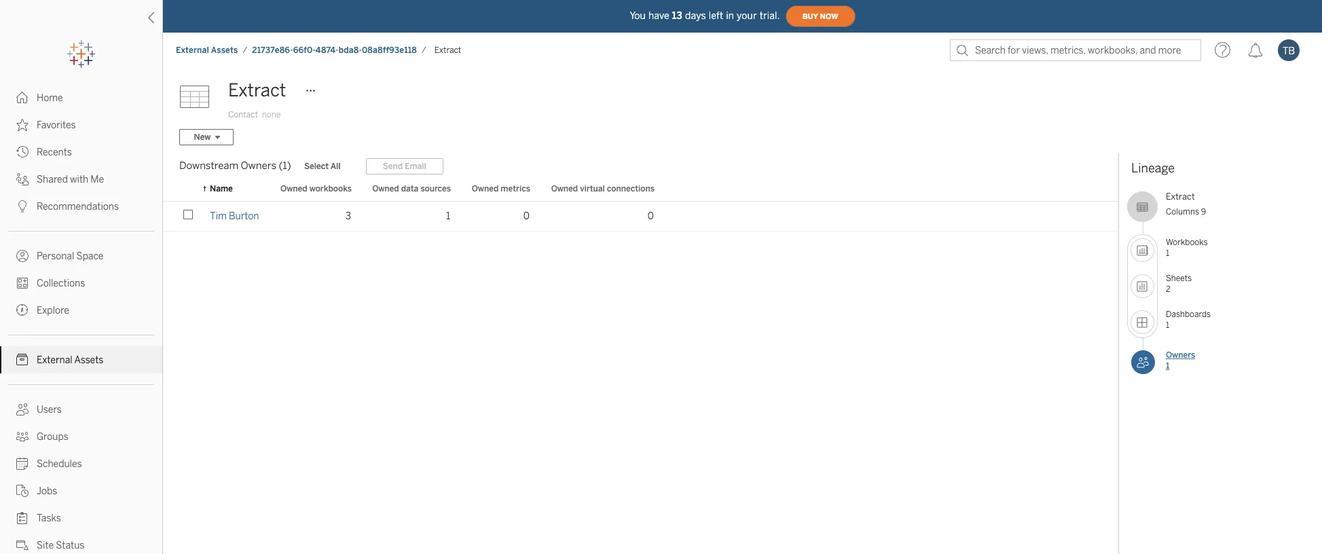 Task type: vqa. For each thing, say whether or not it's contained in the screenshot.
first "test" from the right
no



Task type: locate. For each thing, give the bounding box(es) containing it.
0 vertical spatial assets
[[211, 46, 238, 55]]

assets up users link
[[74, 355, 103, 366]]

collections link
[[0, 270, 162, 297]]

1
[[446, 211, 450, 222], [1166, 248, 1170, 258], [1166, 320, 1170, 330], [1166, 361, 1170, 371]]

1 horizontal spatial 0
[[648, 211, 654, 222]]

by text only_f5he34f image inside recommendations link
[[16, 200, 29, 213]]

column header
[[171, 176, 202, 201]]

by text only_f5he34f image inside jobs link
[[16, 485, 29, 497]]

2 / from the left
[[422, 46, 427, 55]]

assets for external assets
[[74, 355, 103, 366]]

1 vertical spatial external
[[37, 355, 72, 366]]

owned
[[281, 184, 308, 193], [372, 184, 399, 193], [472, 184, 499, 193], [551, 184, 578, 193]]

row
[[163, 202, 1119, 232]]

jobs link
[[0, 478, 162, 505]]

by text only_f5he34f image inside groups link
[[16, 431, 29, 443]]

by text only_f5he34f image inside the explore link
[[16, 304, 29, 317]]

buy now button
[[786, 5, 856, 27]]

by text only_f5he34f image inside schedules link
[[16, 458, 29, 470]]

external inside "link"
[[37, 355, 72, 366]]

by text only_f5he34f image for schedules
[[16, 458, 29, 470]]

owners right "owners" icon
[[1166, 351, 1196, 360]]

0 vertical spatial owners
[[241, 160, 276, 172]]

1 by text only_f5he34f image from the top
[[16, 92, 29, 104]]

by text only_f5he34f image
[[16, 200, 29, 213], [16, 512, 29, 524]]

0 vertical spatial external assets link
[[175, 45, 239, 56]]

buy now
[[803, 12, 839, 21]]

by text only_f5he34f image for site status
[[16, 539, 29, 552]]

owners image
[[1132, 351, 1156, 374]]

13 by text only_f5he34f image from the top
[[16, 539, 29, 552]]

by text only_f5he34f image for tasks
[[16, 512, 29, 524]]

space
[[76, 251, 104, 262]]

contact
[[228, 110, 258, 120]]

by text only_f5he34f image inside home 'link'
[[16, 92, 29, 104]]

recents link
[[0, 139, 162, 166]]

4 by text only_f5he34f image from the top
[[16, 173, 29, 185]]

bda8-
[[339, 46, 362, 55]]

1 horizontal spatial assets
[[211, 46, 238, 55]]

site status link
[[0, 532, 162, 554]]

users
[[37, 404, 62, 416]]

workbooks
[[310, 184, 352, 193]]

9
[[1202, 207, 1207, 216]]

0 down metrics at the left of page
[[524, 211, 530, 222]]

shared
[[37, 174, 68, 185]]

1 horizontal spatial owners
[[1166, 351, 1196, 360]]

extract
[[435, 46, 461, 55], [228, 79, 286, 101], [1166, 192, 1195, 202]]

by text only_f5he34f image left personal
[[16, 250, 29, 262]]

tim burton link
[[210, 211, 259, 222]]

personal
[[37, 251, 74, 262]]

external down the explore
[[37, 355, 72, 366]]

external assets link up table image
[[175, 45, 239, 56]]

select all button
[[295, 158, 350, 175]]

personal space
[[37, 251, 104, 262]]

by text only_f5he34f image left home
[[16, 92, 29, 104]]

6 by text only_f5he34f image from the top
[[16, 277, 29, 289]]

extract up the columns
[[1166, 192, 1195, 202]]

by text only_f5he34f image left collections
[[16, 277, 29, 289]]

1 horizontal spatial external
[[176, 46, 209, 55]]

by text only_f5he34f image left recents
[[16, 146, 29, 158]]

by text only_f5he34f image left "shared"
[[16, 173, 29, 185]]

by text only_f5he34f image
[[16, 92, 29, 104], [16, 119, 29, 131], [16, 146, 29, 158], [16, 173, 29, 185], [16, 250, 29, 262], [16, 277, 29, 289], [16, 304, 29, 317], [16, 354, 29, 366], [16, 404, 29, 416], [16, 431, 29, 443], [16, 458, 29, 470], [16, 485, 29, 497], [16, 539, 29, 552]]

11 by text only_f5he34f image from the top
[[16, 458, 29, 470]]

1 vertical spatial owners
[[1166, 351, 1196, 360]]

by text only_f5he34f image left external assets
[[16, 354, 29, 366]]

5 by text only_f5he34f image from the top
[[16, 250, 29, 262]]

by text only_f5he34f image for jobs
[[16, 485, 29, 497]]

0 horizontal spatial external
[[37, 355, 72, 366]]

jobs
[[37, 486, 57, 497]]

groups
[[37, 431, 68, 443]]

by text only_f5he34f image left site
[[16, 539, 29, 552]]

connections
[[607, 184, 655, 193]]

0 horizontal spatial assets
[[74, 355, 103, 366]]

0 horizontal spatial owners
[[241, 160, 276, 172]]

site
[[37, 540, 54, 552]]

4 owned from the left
[[551, 184, 578, 193]]

21737e86-
[[252, 46, 293, 55]]

send email
[[383, 162, 427, 171]]

by text only_f5he34f image for shared with me
[[16, 173, 29, 185]]

/
[[243, 46, 247, 55], [422, 46, 427, 55]]

workbooks image
[[1131, 238, 1155, 262]]

0
[[524, 211, 530, 222], [648, 211, 654, 222]]

row containing tim burton
[[163, 202, 1119, 232]]

by text only_f5he34f image for home
[[16, 92, 29, 104]]

external
[[176, 46, 209, 55], [37, 355, 72, 366]]

owned left metrics at the left of page
[[472, 184, 499, 193]]

by text only_f5he34f image inside users link
[[16, 404, 29, 416]]

0 horizontal spatial 0
[[524, 211, 530, 222]]

downstream
[[179, 160, 239, 172]]

12 by text only_f5he34f image from the top
[[16, 485, 29, 497]]

1 / from the left
[[243, 46, 247, 55]]

2 by text only_f5he34f image from the top
[[16, 119, 29, 131]]

by text only_f5he34f image inside favorites link
[[16, 119, 29, 131]]

7 by text only_f5he34f image from the top
[[16, 304, 29, 317]]

by text only_f5he34f image inside "recents" "link"
[[16, 146, 29, 158]]

extract right '08a8ff93e118' in the top of the page
[[435, 46, 461, 55]]

by text only_f5he34f image inside personal space link
[[16, 250, 29, 262]]

in
[[726, 10, 734, 21]]

burton
[[229, 211, 259, 222]]

external up table image
[[176, 46, 209, 55]]

0 horizontal spatial external assets link
[[0, 346, 162, 374]]

by text only_f5he34f image inside tasks link
[[16, 512, 29, 524]]

2 owned from the left
[[372, 184, 399, 193]]

0 horizontal spatial /
[[243, 46, 247, 55]]

extract up contact none
[[228, 79, 286, 101]]

external assets link down the explore link
[[0, 346, 162, 374]]

1 by text only_f5he34f image from the top
[[16, 200, 29, 213]]

0 vertical spatial external
[[176, 46, 209, 55]]

home link
[[0, 84, 162, 111]]

buy
[[803, 12, 818, 21]]

by text only_f5he34f image left groups
[[16, 431, 29, 443]]

sheets
[[1166, 274, 1192, 283]]

1 horizontal spatial extract
[[435, 46, 461, 55]]

Search for views, metrics, workbooks, and more text field
[[950, 39, 1202, 61]]

you
[[630, 10, 646, 21]]

days
[[685, 10, 706, 21]]

sources
[[421, 184, 451, 193]]

external assets / 21737e86-66f0-4874-bda8-08a8ff93e118 /
[[176, 46, 427, 55]]

1 vertical spatial by text only_f5he34f image
[[16, 512, 29, 524]]

2 horizontal spatial extract
[[1166, 192, 1195, 202]]

external assets link
[[175, 45, 239, 56], [0, 346, 162, 374]]

site status
[[37, 540, 85, 552]]

/ left extract element
[[422, 46, 427, 55]]

assets left 21737e86-
[[211, 46, 238, 55]]

by text only_f5he34f image left 'jobs'
[[16, 485, 29, 497]]

home
[[37, 92, 63, 104]]

dashboards
[[1166, 310, 1211, 319]]

owned for owned data sources
[[372, 184, 399, 193]]

1 inside workbooks 1
[[1166, 248, 1170, 258]]

send email button
[[366, 158, 443, 175]]

schedules link
[[0, 450, 162, 478]]

recommendations link
[[0, 193, 162, 220]]

08a8ff93e118
[[362, 46, 417, 55]]

by text only_f5he34f image inside external assets "link"
[[16, 354, 29, 366]]

name
[[210, 184, 233, 193]]

owners
[[241, 160, 276, 172], [1166, 351, 1196, 360]]

1 0 from the left
[[524, 211, 530, 222]]

by text only_f5he34f image for external assets
[[16, 354, 29, 366]]

8 by text only_f5he34f image from the top
[[16, 354, 29, 366]]

by text only_f5he34f image left schedules
[[16, 458, 29, 470]]

your
[[737, 10, 757, 21]]

/ left 21737e86-
[[243, 46, 247, 55]]

by text only_f5he34f image left the explore
[[16, 304, 29, 317]]

1 down workbooks
[[1166, 248, 1170, 258]]

by text only_f5he34f image for recents
[[16, 146, 29, 158]]

by text only_f5he34f image inside shared with me link
[[16, 173, 29, 185]]

by text only_f5he34f image left users
[[16, 404, 29, 416]]

by text only_f5he34f image inside site status link
[[16, 539, 29, 552]]

grid
[[163, 176, 1119, 554]]

3 by text only_f5he34f image from the top
[[16, 146, 29, 158]]

trial.
[[760, 10, 780, 21]]

by text only_f5he34f image inside collections link
[[16, 277, 29, 289]]

by text only_f5he34f image for users
[[16, 404, 29, 416]]

recommendations
[[37, 201, 119, 213]]

10 by text only_f5he34f image from the top
[[16, 431, 29, 443]]

1 right "owners" icon
[[1166, 361, 1170, 371]]

now
[[820, 12, 839, 21]]

1 owned from the left
[[281, 184, 308, 193]]

by text only_f5he34f image left the favorites
[[16, 119, 29, 131]]

0 down connections
[[648, 211, 654, 222]]

9 by text only_f5he34f image from the top
[[16, 404, 29, 416]]

1 down dashboards
[[1166, 320, 1170, 330]]

owned for owned workbooks
[[281, 184, 308, 193]]

owners 1
[[1166, 351, 1196, 371]]

2 vertical spatial extract
[[1166, 192, 1195, 202]]

3 owned from the left
[[472, 184, 499, 193]]

2 by text only_f5he34f image from the top
[[16, 512, 29, 524]]

0 horizontal spatial extract
[[228, 79, 286, 101]]

1 horizontal spatial /
[[422, 46, 427, 55]]

owned down send
[[372, 184, 399, 193]]

1 vertical spatial extract
[[228, 79, 286, 101]]

owned down (1)
[[281, 184, 308, 193]]

owned data sources
[[372, 184, 451, 193]]

by text only_f5he34f image left the recommendations
[[16, 200, 29, 213]]

owners left (1)
[[241, 160, 276, 172]]

21737e86-66f0-4874-bda8-08a8ff93e118 link
[[252, 45, 418, 56]]

extract inside extract columns 9
[[1166, 192, 1195, 202]]

assets inside "link"
[[74, 355, 103, 366]]

owned left virtual
[[551, 184, 578, 193]]

1 vertical spatial assets
[[74, 355, 103, 366]]

4874-
[[316, 46, 339, 55]]

contact none
[[228, 110, 281, 120]]

0 vertical spatial by text only_f5he34f image
[[16, 200, 29, 213]]

66f0-
[[293, 46, 316, 55]]

by text only_f5he34f image left tasks
[[16, 512, 29, 524]]



Task type: describe. For each thing, give the bounding box(es) containing it.
virtual
[[580, 184, 605, 193]]

1 inside sheets 2 dashboards 1
[[1166, 320, 1170, 330]]

none
[[262, 110, 281, 120]]

by text only_f5he34f image for recommendations
[[16, 200, 29, 213]]

lineage
[[1132, 161, 1175, 176]]

extract element
[[431, 46, 465, 55]]

1 vertical spatial external assets link
[[0, 346, 162, 374]]

tasks
[[37, 513, 61, 524]]

external for external assets / 21737e86-66f0-4874-bda8-08a8ff93e118 /
[[176, 46, 209, 55]]

sheets 2 dashboards 1
[[1166, 274, 1211, 330]]

new button
[[179, 129, 234, 145]]

send
[[383, 162, 403, 171]]

status
[[56, 540, 85, 552]]

select all
[[304, 162, 341, 171]]

you have 13 days left in your trial.
[[630, 10, 780, 21]]

owned virtual connections
[[551, 184, 655, 193]]

with
[[70, 174, 88, 185]]

owned workbooks
[[281, 184, 352, 193]]

by text only_f5he34f image for groups
[[16, 431, 29, 443]]

2
[[1166, 284, 1171, 294]]

by text only_f5he34f image for collections
[[16, 277, 29, 289]]

recents
[[37, 147, 72, 158]]

owned metrics
[[472, 184, 531, 193]]

by text only_f5he34f image for personal space
[[16, 250, 29, 262]]

favorites link
[[0, 111, 162, 139]]

dashboards image
[[1131, 310, 1155, 334]]

external for external assets
[[37, 355, 72, 366]]

owned for owned metrics
[[472, 184, 499, 193]]

favorites
[[37, 120, 76, 131]]

external assets
[[37, 355, 103, 366]]

1 down sources
[[446, 211, 450, 222]]

users link
[[0, 396, 162, 423]]

1 inside owners 1
[[1166, 361, 1170, 371]]

groups link
[[0, 423, 162, 450]]

by text only_f5he34f image for favorites
[[16, 119, 29, 131]]

table image
[[179, 77, 220, 118]]

1 horizontal spatial external assets link
[[175, 45, 239, 56]]

workbooks 1
[[1166, 238, 1208, 258]]

0 vertical spatial extract
[[435, 46, 461, 55]]

columns
[[1166, 207, 1200, 216]]

select
[[304, 162, 329, 171]]

have
[[649, 10, 670, 21]]

owned for owned virtual connections
[[551, 184, 578, 193]]

2 0 from the left
[[648, 211, 654, 222]]

schedules
[[37, 459, 82, 470]]

metrics
[[501, 184, 531, 193]]

by text only_f5he34f image for explore
[[16, 304, 29, 317]]

assets for external assets / 21737e86-66f0-4874-bda8-08a8ff93e118 /
[[211, 46, 238, 55]]

3
[[346, 211, 351, 222]]

grid containing tim burton
[[163, 176, 1119, 554]]

navigation panel element
[[0, 41, 162, 554]]

explore
[[37, 305, 69, 317]]

columns image
[[1128, 192, 1158, 222]]

left
[[709, 10, 724, 21]]

collections
[[37, 278, 85, 289]]

data
[[401, 184, 419, 193]]

13
[[672, 10, 683, 21]]

all
[[331, 162, 341, 171]]

personal space link
[[0, 243, 162, 270]]

tasks link
[[0, 505, 162, 532]]

shared with me link
[[0, 166, 162, 193]]

tim burton
[[210, 211, 259, 222]]

me
[[91, 174, 104, 185]]

(1)
[[279, 160, 291, 172]]

extract columns 9
[[1166, 192, 1207, 216]]

main navigation. press the up and down arrow keys to access links. element
[[0, 84, 162, 554]]

new
[[194, 132, 211, 142]]

tim
[[210, 211, 227, 222]]

workbooks
[[1166, 238, 1208, 247]]

downstream owners (1)
[[179, 160, 291, 172]]

sheets image
[[1131, 274, 1155, 298]]

explore link
[[0, 297, 162, 324]]

email
[[405, 162, 427, 171]]

shared with me
[[37, 174, 104, 185]]



